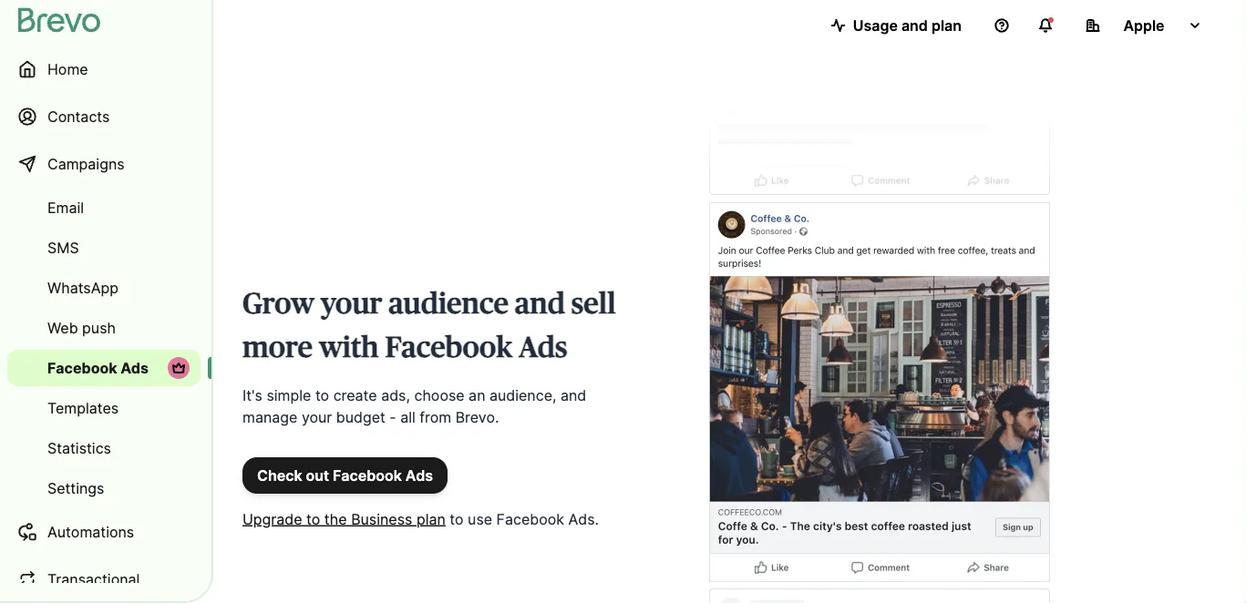 Task type: vqa. For each thing, say whether or not it's contained in the screenshot.
AUDIENCE,
yes



Task type: locate. For each thing, give the bounding box(es) containing it.
it's
[[243, 387, 263, 404]]

usage and plan button
[[817, 7, 977, 44]]

your down simple
[[302, 409, 332, 426]]

sell
[[572, 290, 616, 319]]

to inside "it's simple to create ads, choose an audience, and manage your budget - all from brevo."
[[315, 387, 329, 404]]

facebook ads link
[[7, 350, 201, 387]]

0 vertical spatial plan
[[932, 16, 962, 34]]

home
[[47, 60, 88, 78]]

automations link
[[7, 511, 201, 554]]

grow
[[243, 290, 314, 319]]

whatsapp
[[47, 279, 119, 297]]

to left the
[[307, 511, 320, 528]]

plan
[[932, 16, 962, 34], [417, 511, 446, 528]]

and inside "it's simple to create ads, choose an audience, and manage your budget - all from brevo."
[[561, 387, 587, 404]]

and left the sell
[[515, 290, 565, 319]]

0 horizontal spatial plan
[[417, 511, 446, 528]]

and inside grow your audience and sell more with facebook ads
[[515, 290, 565, 319]]

sms link
[[7, 230, 201, 266]]

templates link
[[7, 390, 201, 427]]

to left the create
[[315, 387, 329, 404]]

transactional
[[47, 571, 140, 589]]

facebook up templates
[[47, 359, 117, 377]]

and
[[902, 16, 928, 34], [515, 290, 565, 319], [561, 387, 587, 404]]

facebook inside grow your audience and sell more with facebook ads
[[385, 334, 513, 363]]

plan left use
[[417, 511, 446, 528]]

plan inside button
[[932, 16, 962, 34]]

grow your audience and sell more with facebook ads
[[243, 290, 616, 363]]

contacts
[[47, 108, 110, 125]]

1 vertical spatial your
[[302, 409, 332, 426]]

and right usage
[[902, 16, 928, 34]]

facebook down audience
[[385, 334, 513, 363]]

upgrade to the business plan link
[[243, 511, 446, 528]]

with
[[319, 334, 379, 363]]

1 vertical spatial plan
[[417, 511, 446, 528]]

push
[[82, 319, 116, 337]]

contacts link
[[7, 95, 201, 139]]

audience,
[[490, 387, 557, 404]]

1 horizontal spatial plan
[[932, 16, 962, 34]]

audience
[[389, 290, 509, 319]]

your up 'with'
[[321, 290, 383, 319]]

and right audience,
[[561, 387, 587, 404]]

facebook up business
[[333, 467, 402, 485]]

2 vertical spatial and
[[561, 387, 587, 404]]

1 vertical spatial and
[[515, 290, 565, 319]]

upgrade
[[243, 511, 302, 528]]

ads.
[[569, 511, 599, 528]]

0 vertical spatial and
[[902, 16, 928, 34]]

whatsapp link
[[7, 270, 201, 306]]

your inside grow your audience and sell more with facebook ads
[[321, 290, 383, 319]]

brevo.
[[456, 409, 499, 426]]

email link
[[7, 190, 201, 226]]

statistics link
[[7, 430, 201, 467]]

statistics
[[47, 440, 111, 457]]

facebook inside button
[[333, 467, 402, 485]]

facebook
[[385, 334, 513, 363], [47, 359, 117, 377], [333, 467, 402, 485], [497, 511, 565, 528]]

usage and plan
[[853, 16, 962, 34]]

business
[[351, 511, 413, 528]]

and inside button
[[902, 16, 928, 34]]

manage
[[243, 409, 298, 426]]

to left use
[[450, 511, 464, 528]]

0 vertical spatial your
[[321, 290, 383, 319]]

choose
[[414, 387, 465, 404]]

2 horizontal spatial ads
[[519, 334, 568, 363]]

ads up audience,
[[519, 334, 568, 363]]

ads
[[519, 334, 568, 363], [121, 359, 149, 377], [406, 467, 433, 485]]

to
[[315, 387, 329, 404], [307, 511, 320, 528], [450, 511, 464, 528]]

ads up upgrade to the business plan to use facebook ads. at the left of page
[[406, 467, 433, 485]]

your
[[321, 290, 383, 319], [302, 409, 332, 426]]

plan right usage
[[932, 16, 962, 34]]

1 horizontal spatial ads
[[406, 467, 433, 485]]

simple
[[267, 387, 311, 404]]

ads left left___rvooi icon
[[121, 359, 149, 377]]

usage
[[853, 16, 898, 34]]



Task type: describe. For each thing, give the bounding box(es) containing it.
all
[[401, 409, 416, 426]]

it's simple to create ads, choose an audience, and manage your budget - all from brevo.
[[243, 387, 587, 426]]

0 horizontal spatial ads
[[121, 359, 149, 377]]

budget
[[336, 409, 386, 426]]

settings
[[47, 480, 104, 497]]

more
[[243, 334, 313, 363]]

upgrade to the business plan to use facebook ads.
[[243, 511, 599, 528]]

check out facebook ads
[[257, 467, 433, 485]]

web push
[[47, 319, 116, 337]]

settings link
[[7, 471, 201, 507]]

apple button
[[1072, 7, 1217, 44]]

create
[[333, 387, 377, 404]]

out
[[306, 467, 329, 485]]

from
[[420, 409, 452, 426]]

web
[[47, 319, 78, 337]]

use
[[468, 511, 493, 528]]

web push link
[[7, 310, 201, 347]]

check out facebook ads button
[[243, 458, 448, 494]]

facebook ads
[[47, 359, 149, 377]]

home link
[[7, 47, 201, 91]]

campaigns
[[47, 155, 125, 173]]

apple
[[1124, 16, 1165, 34]]

ads inside grow your audience and sell more with facebook ads
[[519, 334, 568, 363]]

transactional link
[[7, 558, 201, 602]]

facebook right use
[[497, 511, 565, 528]]

an
[[469, 387, 486, 404]]

ads,
[[381, 387, 410, 404]]

left___rvooi image
[[171, 361, 186, 376]]

automations
[[47, 523, 134, 541]]

campaigns link
[[7, 142, 201, 186]]

ads inside button
[[406, 467, 433, 485]]

the
[[325, 511, 347, 528]]

templates
[[47, 399, 119, 417]]

check
[[257, 467, 302, 485]]

email
[[47, 199, 84, 217]]

sms
[[47, 239, 79, 257]]

-
[[390, 409, 396, 426]]

your inside "it's simple to create ads, choose an audience, and manage your budget - all from brevo."
[[302, 409, 332, 426]]



